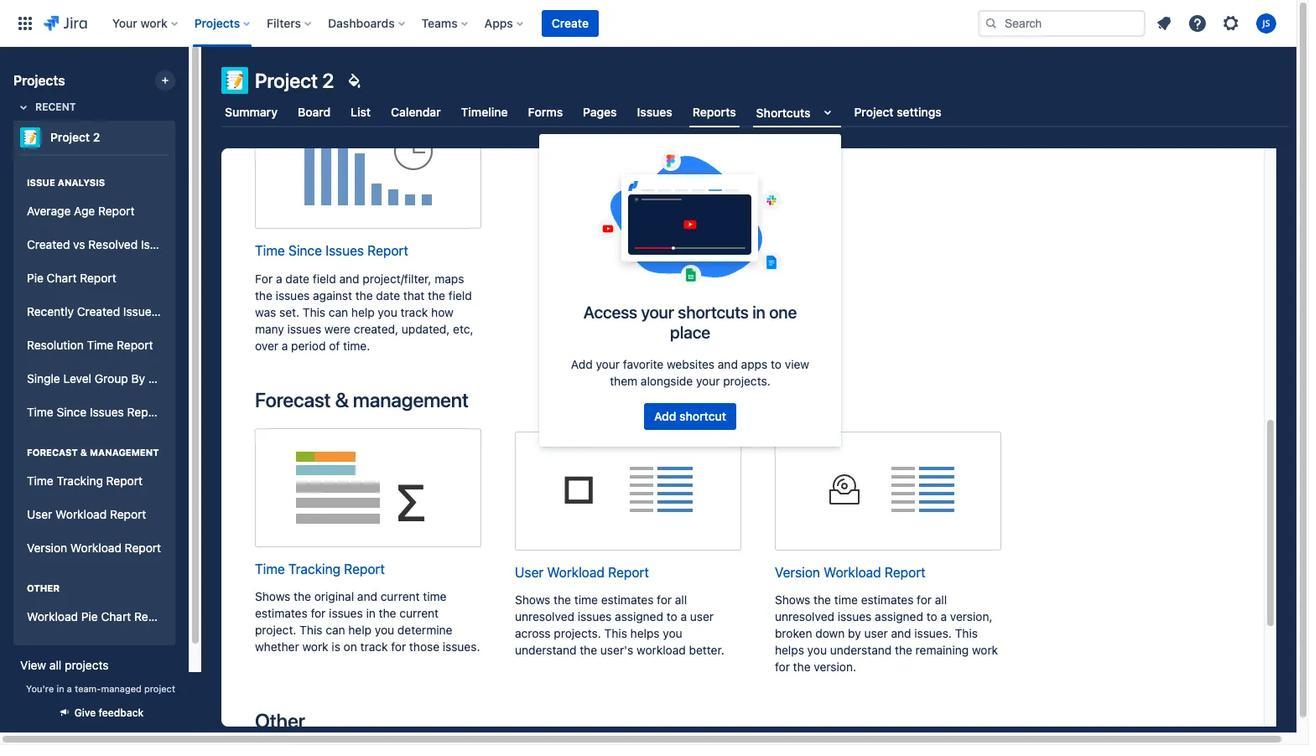 Task type: vqa. For each thing, say whether or not it's contained in the screenshot.
"projects." in the Shows the time estimates for all unresolved issues assigned to a user across projects. This helps you understand the user's workload better.
yes



Task type: describe. For each thing, give the bounding box(es) containing it.
collapse recent projects image
[[13, 97, 34, 117]]

add for add your favorite websites and apps to view them alongside your projects.
[[571, 357, 593, 372]]

primary element
[[10, 0, 978, 47]]

team-
[[75, 684, 101, 695]]

shows the time estimates for all unresolved issues assigned to a user across projects. this helps you understand the user's workload better.
[[515, 594, 725, 658]]

apps button
[[480, 10, 530, 36]]

workload pie chart report
[[27, 610, 171, 624]]

0 horizontal spatial version workload report link
[[20, 532, 169, 566]]

project
[[144, 684, 175, 695]]

and inside shows the original and current time estimates for issues in the current project. this can help you determine whether work is on track for those issues.
[[357, 590, 378, 604]]

issue analysis
[[27, 177, 105, 188]]

since inside group
[[57, 405, 87, 419]]

dashboards
[[328, 16, 395, 30]]

help inside for a date field and project/filter, maps the issues against the date that the field was set. this can help you track how many issues were created, updated, etc, over a period of time.
[[352, 305, 375, 319]]

0 vertical spatial management
[[353, 388, 469, 412]]

a left team-
[[67, 684, 72, 695]]

1 vertical spatial time tracking report
[[255, 562, 385, 577]]

1 horizontal spatial version workload report link
[[775, 432, 1002, 583]]

for inside shows the time estimates for all unresolved issues assigned to a user across projects. this helps you understand the user's workload better.
[[657, 594, 672, 608]]

unresolved for user
[[515, 610, 575, 625]]

period
[[291, 339, 326, 353]]

shows for version
[[775, 594, 811, 608]]

1 horizontal spatial tracking
[[289, 562, 341, 577]]

track inside shows the original and current time estimates for issues in the current project. this can help you determine whether work is on track for those issues.
[[360, 641, 388, 655]]

etc,
[[453, 322, 474, 336]]

many
[[255, 322, 284, 336]]

issues up "period"
[[287, 322, 322, 336]]

assigned for version workload report
[[875, 610, 924, 625]]

1 vertical spatial &
[[80, 447, 87, 458]]

your work
[[112, 16, 168, 30]]

1 horizontal spatial version
[[775, 565, 821, 580]]

pie chart report link
[[20, 262, 169, 295]]

timeline
[[461, 105, 508, 119]]

in inside access your shortcuts in one place
[[753, 303, 766, 322]]

help image
[[1188, 13, 1208, 33]]

pages
[[583, 105, 617, 119]]

how
[[431, 305, 454, 319]]

1 horizontal spatial other
[[255, 710, 305, 734]]

1 horizontal spatial forecast & management
[[255, 388, 469, 412]]

your
[[112, 16, 137, 30]]

place
[[670, 323, 711, 342]]

1 horizontal spatial version workload report
[[775, 565, 926, 580]]

1 horizontal spatial 2
[[322, 69, 334, 92]]

a right over
[[282, 339, 288, 353]]

shortcuts
[[757, 105, 811, 120]]

work inside shows the original and current time estimates for issues in the current project. this can help you determine whether work is on track for those issues.
[[302, 641, 329, 655]]

1 vertical spatial 2
[[93, 130, 100, 144]]

this inside shows the time estimates for all unresolved issues assigned to a user across projects. this helps you understand the user's workload better.
[[605, 627, 628, 641]]

1 vertical spatial current
[[400, 607, 439, 621]]

access your shortcuts in one place
[[584, 303, 797, 342]]

summary link
[[222, 97, 281, 128]]

for down original
[[311, 607, 326, 621]]

0 vertical spatial since
[[289, 243, 322, 258]]

issues inside tab list
[[637, 105, 673, 119]]

feedback
[[99, 707, 144, 720]]

updated,
[[402, 322, 450, 336]]

project.
[[255, 624, 297, 638]]

1 vertical spatial user workload report
[[515, 565, 649, 580]]

by
[[131, 371, 145, 386]]

issues up against
[[326, 243, 364, 258]]

issues. inside shows the original and current time estimates for issues in the current project. this can help you determine whether work is on track for those issues.
[[443, 641, 480, 655]]

0 vertical spatial created
[[27, 237, 70, 251]]

0 horizontal spatial projects
[[13, 73, 65, 88]]

give
[[74, 707, 96, 720]]

recently created issues report
[[27, 304, 197, 319]]

add your favorite websites and apps to view them alongside your projects.
[[571, 357, 810, 388]]

access
[[584, 303, 638, 322]]

understand inside "shows the time estimates for all unresolved issues assigned to a version, broken down by user and issues. this helps you understand the remaining work for the version."
[[830, 644, 892, 658]]

board
[[298, 105, 331, 119]]

issues down single level group by report link at left
[[90, 405, 124, 419]]

1 vertical spatial project 2
[[50, 130, 100, 144]]

project settings link
[[851, 97, 945, 128]]

was
[[255, 305, 276, 319]]

appswitcher icon image
[[15, 13, 35, 33]]

teams
[[422, 16, 458, 30]]

across
[[515, 627, 551, 641]]

your for add
[[596, 357, 620, 372]]

create project image
[[159, 74, 172, 87]]

forms
[[528, 105, 563, 119]]

created vs resolved issues report link
[[20, 228, 215, 262]]

0 horizontal spatial user workload report link
[[20, 498, 169, 532]]

and inside add your favorite websites and apps to view them alongside your projects.
[[718, 357, 738, 372]]

workload pie chart report link
[[20, 601, 171, 634]]

list
[[351, 105, 371, 119]]

by
[[848, 627, 861, 641]]

them
[[610, 374, 638, 388]]

issues inside shows the original and current time estimates for issues in the current project. this can help you determine whether work is on track for those issues.
[[329, 607, 363, 621]]

all for user workload report
[[675, 594, 687, 608]]

helps inside "shows the time estimates for all unresolved issues assigned to a version, broken down by user and issues. this helps you understand the remaining work for the version."
[[775, 644, 805, 658]]

recently created issues report link
[[20, 295, 197, 329]]

1 vertical spatial created
[[77, 304, 120, 319]]

resolution time report link
[[20, 329, 169, 362]]

original
[[314, 590, 354, 604]]

0 vertical spatial current
[[381, 590, 420, 604]]

and inside for a date field and project/filter, maps the issues against the date that the field was set. this can help you track how many issues were created, updated, etc, over a period of time.
[[339, 271, 360, 286]]

1 horizontal spatial time tracking report link
[[255, 428, 482, 579]]

shortcuts
[[678, 303, 749, 322]]

you're in a team-managed project
[[26, 684, 175, 695]]

assigned for user workload report
[[615, 610, 664, 625]]

0 vertical spatial forecast
[[255, 388, 331, 412]]

shows the time estimates for all unresolved issues assigned to a version, broken down by user and issues. this helps you understand the remaining work for the version.
[[775, 594, 999, 675]]

help inside shows the original and current time estimates for issues in the current project. this can help you determine whether work is on track for those issues.
[[348, 624, 372, 638]]

create button
[[542, 10, 599, 36]]

over
[[255, 339, 279, 353]]

1 group from the top
[[20, 154, 215, 644]]

down
[[816, 627, 845, 641]]

remaining
[[916, 644, 969, 658]]

banner containing your work
[[0, 0, 1297, 47]]

single level group by report link
[[20, 362, 185, 396]]

1 horizontal spatial time since issues report link
[[255, 110, 482, 261]]

projects. inside add your favorite websites and apps to view them alongside your projects.
[[723, 374, 771, 388]]

filters
[[267, 16, 301, 30]]

average age report link
[[20, 195, 169, 228]]

favorite
[[623, 357, 664, 372]]

single level group by report
[[27, 371, 185, 386]]

group containing time tracking report
[[20, 430, 169, 571]]

determine
[[398, 624, 453, 638]]

1 horizontal spatial field
[[449, 288, 472, 303]]

shortcut
[[680, 409, 727, 424]]

issues inside "shows the time estimates for all unresolved issues assigned to a version, broken down by user and issues. this helps you understand the remaining work for the version."
[[838, 610, 872, 625]]

view
[[785, 357, 810, 372]]

shows the original and current time estimates for issues in the current project. this can help you determine whether work is on track for those issues.
[[255, 590, 480, 655]]

you inside "shows the time estimates for all unresolved issues assigned to a version, broken down by user and issues. this helps you understand the remaining work for the version."
[[808, 644, 827, 658]]

version.
[[814, 661, 857, 675]]

unresolved for version
[[775, 610, 835, 625]]

2 vertical spatial project
[[50, 130, 90, 144]]

0 vertical spatial date
[[286, 271, 310, 286]]

issues down pie chart report link
[[123, 304, 158, 319]]

summary
[[225, 105, 278, 119]]

better.
[[689, 644, 725, 658]]

Search field
[[978, 10, 1146, 36]]

whether
[[255, 641, 299, 655]]

your profile and settings image
[[1257, 13, 1277, 33]]

2 horizontal spatial your
[[696, 374, 720, 388]]

recent
[[35, 101, 76, 113]]

list link
[[348, 97, 374, 128]]

0 vertical spatial project 2
[[255, 69, 334, 92]]

1 vertical spatial time since issues report link
[[20, 396, 169, 430]]

sidebar navigation image
[[183, 67, 220, 101]]

those
[[409, 641, 440, 655]]

add shortcut button
[[644, 404, 737, 430]]

average age report
[[27, 204, 135, 218]]

shows for time
[[255, 590, 291, 604]]

recently
[[27, 304, 74, 319]]

create
[[552, 16, 589, 30]]

1 horizontal spatial user workload report link
[[515, 432, 742, 583]]

1 vertical spatial user
[[515, 565, 544, 580]]

settings
[[897, 105, 942, 119]]

0 horizontal spatial in
[[57, 684, 64, 695]]

set background color image
[[344, 70, 364, 91]]



Task type: locate. For each thing, give the bounding box(es) containing it.
this up user's
[[605, 627, 628, 641]]

0 horizontal spatial time tracking report link
[[20, 465, 169, 498]]

2 horizontal spatial work
[[972, 644, 999, 658]]

issues up set.
[[276, 288, 310, 303]]

is
[[332, 641, 341, 655]]

maps
[[435, 271, 464, 286]]

single
[[27, 371, 60, 386]]

apps
[[741, 357, 768, 372]]

project up board
[[255, 69, 318, 92]]

track inside for a date field and project/filter, maps the issues against the date that the field was set. this can help you track how many issues were created, updated, etc, over a period of time.
[[401, 305, 428, 319]]

estimates up user's
[[601, 594, 654, 608]]

0 horizontal spatial shows
[[255, 590, 291, 604]]

2
[[322, 69, 334, 92], [93, 130, 100, 144]]

understand down by
[[830, 644, 892, 658]]

1 vertical spatial date
[[376, 288, 400, 303]]

you up workload
[[663, 627, 683, 641]]

forecast & management
[[255, 388, 469, 412], [27, 447, 159, 458]]

work
[[141, 16, 168, 30], [302, 641, 329, 655], [972, 644, 999, 658]]

of
[[329, 339, 340, 353]]

forecast inside group
[[27, 447, 78, 458]]

project inside tab list
[[855, 105, 894, 119]]

notifications image
[[1155, 13, 1175, 33]]

1 horizontal spatial all
[[675, 594, 687, 608]]

pie inside pie chart report link
[[27, 271, 44, 285]]

you
[[378, 305, 398, 319], [375, 624, 395, 638], [663, 627, 683, 641], [808, 644, 827, 658]]

managed
[[101, 684, 142, 695]]

track
[[401, 305, 428, 319], [360, 641, 388, 655]]

all up workload
[[675, 594, 687, 608]]

projects up sidebar navigation icon
[[194, 16, 240, 30]]

1 vertical spatial pie
[[81, 610, 98, 624]]

0 horizontal spatial user
[[690, 610, 714, 625]]

shortcuts button
[[753, 97, 841, 128]]

0 vertical spatial your
[[641, 303, 674, 322]]

user inside shows the time estimates for all unresolved issues assigned to a user across projects. this helps you understand the user's workload better.
[[690, 610, 714, 625]]

0 horizontal spatial assigned
[[615, 610, 664, 625]]

1 assigned from the left
[[615, 610, 664, 625]]

0 horizontal spatial project
[[50, 130, 90, 144]]

0 horizontal spatial &
[[80, 447, 87, 458]]

0 horizontal spatial tracking
[[57, 474, 103, 488]]

forecast down "period"
[[255, 388, 331, 412]]

websites
[[667, 357, 715, 372]]

project 2 down recent
[[50, 130, 100, 144]]

tab list
[[211, 97, 1300, 128]]

issues right resolved
[[141, 237, 175, 251]]

project
[[255, 69, 318, 92], [855, 105, 894, 119], [50, 130, 90, 144]]

your for access
[[641, 303, 674, 322]]

average
[[27, 204, 71, 218]]

0 vertical spatial user
[[27, 507, 52, 522]]

chart
[[47, 271, 77, 285], [101, 610, 131, 624]]

you inside shows the original and current time estimates for issues in the current project. this can help you determine whether work is on track for those issues.
[[375, 624, 395, 638]]

shows for user
[[515, 594, 551, 608]]

projects up recent
[[13, 73, 65, 88]]

0 vertical spatial version workload report
[[27, 541, 161, 555]]

0 vertical spatial time tracking report
[[27, 474, 143, 488]]

2 horizontal spatial all
[[935, 594, 947, 608]]

issues link
[[634, 97, 676, 128]]

0 vertical spatial pie
[[27, 271, 44, 285]]

1 horizontal spatial track
[[401, 305, 428, 319]]

a left the version,
[[941, 610, 947, 625]]

2 understand from the left
[[830, 644, 892, 658]]

assigned up workload
[[615, 610, 664, 625]]

version
[[27, 541, 67, 555], [775, 565, 821, 580]]

1 vertical spatial chart
[[101, 610, 131, 624]]

to inside add your favorite websites and apps to view them alongside your projects.
[[771, 357, 782, 372]]

0 vertical spatial add
[[571, 357, 593, 372]]

estimates
[[601, 594, 654, 608], [861, 594, 914, 608], [255, 607, 308, 621]]

pie up projects on the left bottom of the page
[[81, 610, 98, 624]]

tracking inside group
[[57, 474, 103, 488]]

1 horizontal spatial project 2
[[255, 69, 334, 92]]

helps down broken
[[775, 644, 805, 658]]

your up them at the left bottom of the page
[[596, 357, 620, 372]]

1 vertical spatial in
[[366, 607, 376, 621]]

0 vertical spatial user workload report
[[27, 507, 146, 522]]

1 horizontal spatial understand
[[830, 644, 892, 658]]

projects.
[[723, 374, 771, 388], [554, 627, 601, 641]]

2 horizontal spatial project
[[855, 105, 894, 119]]

this inside "shows the time estimates for all unresolved issues assigned to a version, broken down by user and issues. this helps you understand the remaining work for the version."
[[955, 627, 978, 641]]

created vs resolved issues report
[[27, 237, 215, 251]]

can inside for a date field and project/filter, maps the issues against the date that the field was set. this can help you track how many issues were created, updated, etc, over a period of time.
[[329, 305, 348, 319]]

1 vertical spatial version workload report
[[775, 565, 926, 580]]

for up remaining
[[917, 594, 932, 608]]

understand down across
[[515, 644, 577, 658]]

0 horizontal spatial your
[[596, 357, 620, 372]]

1 vertical spatial add
[[654, 409, 677, 424]]

forecast down single
[[27, 447, 78, 458]]

1 vertical spatial management
[[90, 447, 159, 458]]

in inside shows the original and current time estimates for issues in the current project. this can help you determine whether work is on track for those issues.
[[366, 607, 376, 621]]

0 vertical spatial 2
[[322, 69, 334, 92]]

2 group from the top
[[20, 159, 215, 435]]

forecast & management down single level group by report link at left
[[27, 447, 159, 458]]

0 horizontal spatial time
[[423, 590, 447, 604]]

that
[[403, 288, 425, 303]]

understand inside shows the time estimates for all unresolved issues assigned to a user across projects. this helps you understand the user's workload better.
[[515, 644, 577, 658]]

search image
[[985, 16, 998, 30]]

were
[[325, 322, 351, 336]]

projects. down the "apps"
[[723, 374, 771, 388]]

helps inside shows the time estimates for all unresolved issues assigned to a user across projects. this helps you understand the user's workload better.
[[631, 627, 660, 641]]

against
[[313, 288, 352, 303]]

1 horizontal spatial issues.
[[915, 627, 952, 641]]

you down down
[[808, 644, 827, 658]]

1 vertical spatial since
[[57, 405, 87, 419]]

unresolved inside shows the time estimates for all unresolved issues assigned to a user across projects. this helps you understand the user's workload better.
[[515, 610, 575, 625]]

1 unresolved from the left
[[515, 610, 575, 625]]

& down level
[[80, 447, 87, 458]]

all inside "shows the time estimates for all unresolved issues assigned to a version, broken down by user and issues. this helps you understand the remaining work for the version."
[[935, 594, 947, 608]]

field down maps
[[449, 288, 472, 303]]

0 vertical spatial projects
[[194, 16, 240, 30]]

for up workload
[[657, 594, 672, 608]]

a inside "shows the time estimates for all unresolved issues assigned to a version, broken down by user and issues. this helps you understand the remaining work for the version."
[[941, 610, 947, 625]]

assigned inside "shows the time estimates for all unresolved issues assigned to a version, broken down by user and issues. this helps you understand the remaining work for the version."
[[875, 610, 924, 625]]

0 vertical spatial field
[[313, 271, 336, 286]]

&
[[335, 388, 349, 412], [80, 447, 87, 458]]

0 vertical spatial project
[[255, 69, 318, 92]]

set.
[[279, 305, 300, 319]]

and left the "apps"
[[718, 357, 738, 372]]

time inside "shows the time estimates for all unresolved issues assigned to a version, broken down by user and issues. this helps you understand the remaining work for the version."
[[835, 594, 858, 608]]

1 horizontal spatial user workload report
[[515, 565, 649, 580]]

0 horizontal spatial time tracking report
[[27, 474, 143, 488]]

field up against
[[313, 271, 336, 286]]

the
[[255, 288, 273, 303], [356, 288, 373, 303], [428, 288, 446, 303], [294, 590, 311, 604], [554, 594, 571, 608], [814, 594, 832, 608], [379, 607, 396, 621], [580, 644, 598, 658], [895, 644, 913, 658], [793, 661, 811, 675]]

user inside "shows the time estimates for all unresolved issues assigned to a version, broken down by user and issues. this helps you understand the remaining work for the version."
[[865, 627, 888, 641]]

all inside view all projects link
[[49, 659, 61, 673]]

projects button
[[189, 10, 257, 36]]

2 left set background color image
[[322, 69, 334, 92]]

projects
[[65, 659, 109, 673]]

time for version
[[835, 594, 858, 608]]

resolution time report
[[27, 338, 153, 352]]

this inside for a date field and project/filter, maps the issues against the date that the field was set. this can help you track how many issues were created, updated, etc, over a period of time.
[[303, 305, 326, 319]]

0 horizontal spatial projects.
[[554, 627, 601, 641]]

add down access
[[571, 357, 593, 372]]

and inside "shows the time estimates for all unresolved issues assigned to a version, broken down by user and issues. this helps you understand the remaining work for the version."
[[892, 627, 912, 641]]

add shortcut
[[654, 409, 727, 424]]

estimates for version workload report
[[861, 594, 914, 608]]

estimates inside "shows the time estimates for all unresolved issues assigned to a version, broken down by user and issues. this helps you understand the remaining work for the version."
[[861, 594, 914, 608]]

version up broken
[[775, 565, 821, 580]]

issues down original
[[329, 607, 363, 621]]

resolved
[[88, 237, 138, 251]]

management down the updated,
[[353, 388, 469, 412]]

shows inside shows the original and current time estimates for issues in the current project. this can help you determine whether work is on track for those issues.
[[255, 590, 291, 604]]

add down alongside
[[654, 409, 677, 424]]

for
[[255, 271, 273, 286]]

age
[[74, 204, 95, 218]]

0 vertical spatial chart
[[47, 271, 77, 285]]

to up workload
[[667, 610, 678, 625]]

estimates inside shows the time estimates for all unresolved issues assigned to a user across projects. this helps you understand the user's workload better.
[[601, 594, 654, 608]]

time tracking report link
[[255, 428, 482, 579], [20, 465, 169, 498]]

2 assigned from the left
[[875, 610, 924, 625]]

add to starred image
[[170, 128, 190, 148]]

shows inside shows the time estimates for all unresolved issues assigned to a user across projects. this helps you understand the user's workload better.
[[515, 594, 551, 608]]

for down broken
[[775, 661, 790, 675]]

time
[[423, 590, 447, 604], [575, 594, 598, 608], [835, 594, 858, 608]]

to up remaining
[[927, 610, 938, 625]]

a right for
[[276, 271, 282, 286]]

project settings
[[855, 105, 942, 119]]

unresolved inside "shows the time estimates for all unresolved issues assigned to a version, broken down by user and issues. this helps you understand the remaining work for the version."
[[775, 610, 835, 625]]

0 horizontal spatial add
[[571, 357, 593, 372]]

0 horizontal spatial work
[[141, 16, 168, 30]]

time inside shows the time estimates for all unresolved issues assigned to a user across projects. this helps you understand the user's workload better.
[[575, 594, 598, 608]]

created left the vs
[[27, 237, 70, 251]]

forecast & management inside group
[[27, 447, 159, 458]]

issues right pages
[[637, 105, 673, 119]]

to for version workload report
[[927, 610, 938, 625]]

created down pie chart report link
[[77, 304, 120, 319]]

this down the version,
[[955, 627, 978, 641]]

& down of
[[335, 388, 349, 412]]

on
[[344, 641, 357, 655]]

0 horizontal spatial version workload report
[[27, 541, 161, 555]]

filters button
[[262, 10, 318, 36]]

all up remaining
[[935, 594, 947, 608]]

forecast
[[255, 388, 331, 412], [27, 447, 78, 458]]

version up workload pie chart report group
[[27, 541, 67, 555]]

version,
[[951, 610, 993, 625]]

a inside shows the time estimates for all unresolved issues assigned to a user across projects. this helps you understand the user's workload better.
[[681, 610, 687, 625]]

workload pie chart report group
[[20, 566, 171, 639]]

other down whether at bottom left
[[255, 710, 305, 734]]

1 horizontal spatial user
[[515, 565, 544, 580]]

assigned up remaining
[[875, 610, 924, 625]]

can
[[329, 305, 348, 319], [326, 624, 345, 638]]

can up is
[[326, 624, 345, 638]]

0 vertical spatial time since issues report link
[[255, 110, 482, 261]]

estimates up project.
[[255, 607, 308, 621]]

to for user workload report
[[667, 610, 678, 625]]

0 vertical spatial in
[[753, 303, 766, 322]]

management down 'group'
[[90, 447, 159, 458]]

work inside your work dropdown button
[[141, 16, 168, 30]]

add for add shortcut
[[654, 409, 677, 424]]

your inside access your shortcuts in one place
[[641, 303, 674, 322]]

other up workload pie chart report link
[[27, 583, 60, 594]]

and
[[339, 271, 360, 286], [718, 357, 738, 372], [357, 590, 378, 604], [892, 627, 912, 641]]

0 vertical spatial version
[[27, 541, 67, 555]]

2 unresolved from the left
[[775, 610, 835, 625]]

level
[[63, 371, 92, 386]]

1 vertical spatial field
[[449, 288, 472, 303]]

issues. up remaining
[[915, 627, 952, 641]]

time inside shows the original and current time estimates for issues in the current project. this can help you determine whether work is on track for those issues.
[[423, 590, 447, 604]]

issues up by
[[838, 610, 872, 625]]

time since issues report down single level group by report link at left
[[27, 405, 164, 419]]

0 horizontal spatial version
[[27, 541, 67, 555]]

2 horizontal spatial in
[[753, 303, 766, 322]]

3 group from the top
[[20, 430, 169, 571]]

user workload report inside group
[[27, 507, 146, 522]]

you inside for a date field and project/filter, maps the issues against the date that the field was set. this can help you track how many issues were created, updated, etc, over a period of time.
[[378, 305, 398, 319]]

dashboards button
[[323, 10, 412, 36]]

and right original
[[357, 590, 378, 604]]

1 horizontal spatial work
[[302, 641, 329, 655]]

you're
[[26, 684, 54, 695]]

give feedback button
[[48, 700, 154, 727]]

settings image
[[1222, 13, 1242, 33]]

2 vertical spatial your
[[696, 374, 720, 388]]

forecast & management down time. on the left top
[[255, 388, 469, 412]]

other inside workload pie chart report group
[[27, 583, 60, 594]]

a up workload
[[681, 610, 687, 625]]

shows inside "shows the time estimates for all unresolved issues assigned to a version, broken down by user and issues. this helps you understand the remaining work for the version."
[[775, 594, 811, 608]]

group
[[20, 154, 215, 644], [20, 159, 215, 435], [20, 430, 169, 571]]

chart up view all projects link
[[101, 610, 131, 624]]

helps
[[631, 627, 660, 641], [775, 644, 805, 658]]

add inside add your favorite websites and apps to view them alongside your projects.
[[571, 357, 593, 372]]

to inside shows the time estimates for all unresolved issues assigned to a user across projects. this helps you understand the user's workload better.
[[667, 610, 678, 625]]

work inside "shows the time estimates for all unresolved issues assigned to a version, broken down by user and issues. this helps you understand the remaining work for the version."
[[972, 644, 999, 658]]

analysis
[[58, 177, 105, 188]]

this right project.
[[300, 624, 323, 638]]

projects. up user's
[[554, 627, 601, 641]]

0 horizontal spatial created
[[27, 237, 70, 251]]

one
[[770, 303, 797, 322]]

pie up the recently
[[27, 271, 44, 285]]

0 horizontal spatial management
[[90, 447, 159, 458]]

version workload report up workload pie chart report group
[[27, 541, 161, 555]]

1 vertical spatial projects
[[13, 73, 65, 88]]

estimates inside shows the original and current time estimates for issues in the current project. this can help you determine whether work is on track for those issues.
[[255, 607, 308, 621]]

since up against
[[289, 243, 322, 258]]

can inside shows the original and current time estimates for issues in the current project. this can help you determine whether work is on track for those issues.
[[326, 624, 345, 638]]

1 vertical spatial forecast
[[27, 447, 78, 458]]

workload
[[637, 644, 686, 658]]

created,
[[354, 322, 399, 336]]

0 vertical spatial tracking
[[57, 474, 103, 488]]

since down level
[[57, 405, 87, 419]]

0 horizontal spatial user
[[27, 507, 52, 522]]

user up better.
[[690, 610, 714, 625]]

1 horizontal spatial helps
[[775, 644, 805, 658]]

your up place
[[641, 303, 674, 322]]

shows up broken
[[775, 594, 811, 608]]

0 vertical spatial &
[[335, 388, 349, 412]]

user right by
[[865, 627, 888, 641]]

1 horizontal spatial time since issues report
[[255, 243, 409, 258]]

broken
[[775, 627, 813, 641]]

1 vertical spatial project
[[855, 105, 894, 119]]

time tracking report
[[27, 474, 143, 488], [255, 562, 385, 577]]

0 vertical spatial other
[[27, 583, 60, 594]]

1 vertical spatial can
[[326, 624, 345, 638]]

can up were
[[329, 305, 348, 319]]

0 horizontal spatial track
[[360, 641, 388, 655]]

pie inside workload pie chart report link
[[81, 610, 98, 624]]

unresolved up broken
[[775, 610, 835, 625]]

for left those
[[391, 641, 406, 655]]

time for user
[[575, 594, 598, 608]]

all for version workload report
[[935, 594, 947, 608]]

assigned inside shows the time estimates for all unresolved issues assigned to a user across projects. this helps you understand the user's workload better.
[[615, 610, 664, 625]]

user workload report
[[27, 507, 146, 522], [515, 565, 649, 580]]

project 2 link
[[13, 121, 169, 154]]

issues.
[[915, 627, 952, 641], [443, 641, 480, 655]]

version workload report up by
[[775, 565, 926, 580]]

1 vertical spatial helps
[[775, 644, 805, 658]]

1 horizontal spatial time
[[575, 594, 598, 608]]

estimates for user workload report
[[601, 594, 654, 608]]

this
[[303, 305, 326, 319], [300, 624, 323, 638], [605, 627, 628, 641], [955, 627, 978, 641]]

1 horizontal spatial project
[[255, 69, 318, 92]]

add inside button
[[654, 409, 677, 424]]

1 horizontal spatial &
[[335, 388, 349, 412]]

resolution
[[27, 338, 84, 352]]

0 horizontal spatial to
[[667, 610, 678, 625]]

work right your
[[141, 16, 168, 30]]

issues up user's
[[578, 610, 612, 625]]

to left view
[[771, 357, 782, 372]]

time since issues report up against
[[255, 243, 409, 258]]

jira image
[[44, 13, 87, 33], [44, 13, 87, 33]]

unresolved up across
[[515, 610, 575, 625]]

give feedback
[[74, 707, 144, 720]]

issues inside shows the time estimates for all unresolved issues assigned to a user across projects. this helps you understand the user's workload better.
[[578, 610, 612, 625]]

1 horizontal spatial created
[[77, 304, 120, 319]]

1 horizontal spatial chart
[[101, 610, 131, 624]]

projects. inside shows the time estimates for all unresolved issues assigned to a user across projects. this helps you understand the user's workload better.
[[554, 627, 601, 641]]

your
[[641, 303, 674, 322], [596, 357, 620, 372], [696, 374, 720, 388]]

tab list containing reports
[[211, 97, 1300, 128]]

your work button
[[107, 10, 184, 36]]

pie chart report
[[27, 271, 116, 285]]

date down project/filter,
[[376, 288, 400, 303]]

reports
[[693, 105, 736, 119]]

project/filter,
[[363, 271, 432, 286]]

shows up across
[[515, 594, 551, 608]]

group
[[95, 371, 128, 386]]

projects inside popup button
[[194, 16, 240, 30]]

0 horizontal spatial since
[[57, 405, 87, 419]]

view all projects
[[20, 659, 109, 673]]

to inside "shows the time estimates for all unresolved issues assigned to a version, broken down by user and issues. this helps you understand the remaining work for the version."
[[927, 610, 938, 625]]

pie
[[27, 271, 44, 285], [81, 610, 98, 624]]

this right set.
[[303, 305, 326, 319]]

project left settings
[[855, 105, 894, 119]]

all inside shows the time estimates for all unresolved issues assigned to a user across projects. this helps you understand the user's workload better.
[[675, 594, 687, 608]]

1 horizontal spatial management
[[353, 388, 469, 412]]

2 horizontal spatial shows
[[775, 594, 811, 608]]

understand
[[515, 644, 577, 658], [830, 644, 892, 658]]

vs
[[73, 237, 85, 251]]

this inside shows the original and current time estimates for issues in the current project. this can help you determine whether work is on track for those issues.
[[300, 624, 323, 638]]

0 horizontal spatial time since issues report
[[27, 405, 164, 419]]

issues. inside "shows the time estimates for all unresolved issues assigned to a version, broken down by user and issues. this helps you understand the remaining work for the version."
[[915, 627, 952, 641]]

banner
[[0, 0, 1297, 47]]

project down recent
[[50, 130, 90, 144]]

1 horizontal spatial user
[[865, 627, 888, 641]]

and up against
[[339, 271, 360, 286]]

0 horizontal spatial helps
[[631, 627, 660, 641]]

board link
[[294, 97, 334, 128]]

1 vertical spatial time since issues report
[[27, 405, 164, 419]]

all
[[675, 594, 687, 608], [935, 594, 947, 608], [49, 659, 61, 673]]

helps up workload
[[631, 627, 660, 641]]

1 understand from the left
[[515, 644, 577, 658]]

you inside shows the time estimates for all unresolved issues assigned to a user across projects. this helps you understand the user's workload better.
[[663, 627, 683, 641]]

help up on
[[348, 624, 372, 638]]

project 2 up board
[[255, 69, 334, 92]]

1 horizontal spatial unresolved
[[775, 610, 835, 625]]

work left is
[[302, 641, 329, 655]]

and right by
[[892, 627, 912, 641]]

issues. right those
[[443, 641, 480, 655]]

chart inside group
[[101, 610, 131, 624]]

forms link
[[525, 97, 567, 128]]

teams button
[[417, 10, 475, 36]]

chart up the recently
[[47, 271, 77, 285]]

track right on
[[360, 641, 388, 655]]

1 horizontal spatial to
[[771, 357, 782, 372]]

you left determine
[[375, 624, 395, 638]]

work down the version,
[[972, 644, 999, 658]]

0 horizontal spatial field
[[313, 271, 336, 286]]

2 up "analysis"
[[93, 130, 100, 144]]



